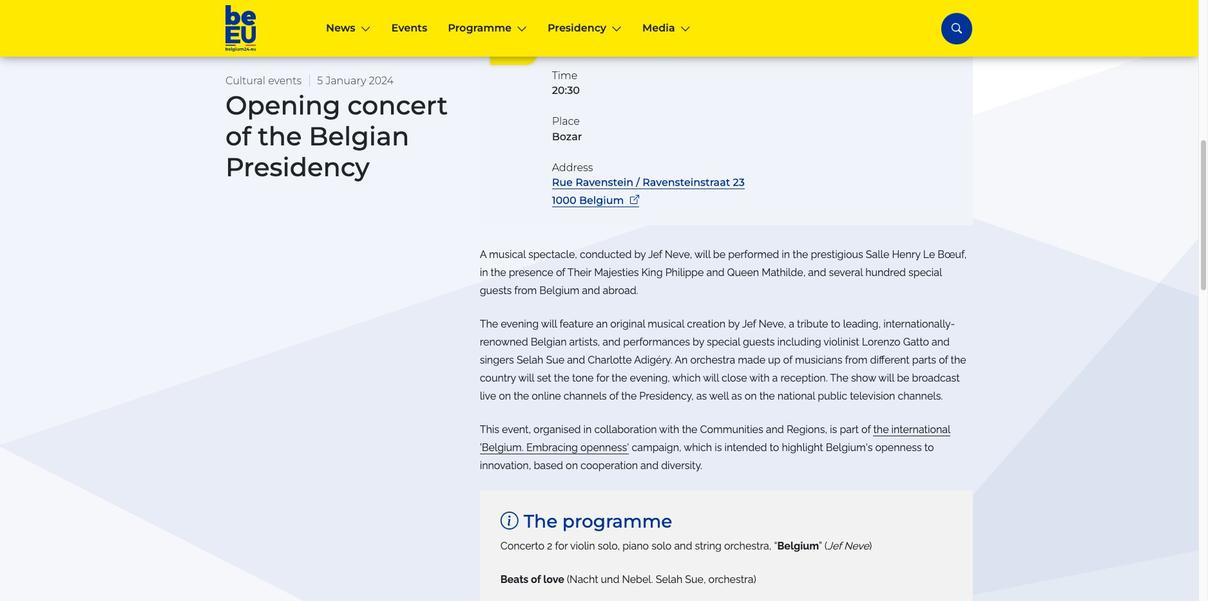 Task type: describe. For each thing, give the bounding box(es) containing it.
concert
[[348, 90, 448, 121]]

artists,
[[569, 336, 600, 348]]

solo,
[[598, 541, 620, 553]]

20:30
[[552, 85, 580, 97]]

salle
[[866, 249, 890, 261]]

belgian inside the evening will feature an original musical creation by jef neve, a tribute to leading, internationally- renowned belgian artists, and performances by special guests including violinist lorenzo gatto and singers selah sue and charlotte adigéry. an orchestra made up of musicians from different parts of the country will set the tone for the evening, which will close with a reception. the show will be broadcast live on the online channels of the presidency, as well as on the national public television channels.
[[531, 336, 567, 348]]

2 horizontal spatial jef
[[828, 541, 842, 553]]

2 as from the left
[[732, 390, 742, 403]]

prestigious
[[811, 249, 863, 261]]

campaign, which is intended to highlight belgium's openness to innovation, based on cooperation and diversity.
[[480, 442, 934, 472]]

on inside campaign, which is intended to highlight belgium's openness to innovation, based on cooperation and diversity.
[[566, 460, 578, 472]]

philippe
[[666, 267, 704, 279]]

adigéry.
[[634, 354, 673, 367]]

presidency,
[[640, 390, 694, 403]]

by inside a musical spectacle, conducted by jef neve, will be performed in the prestigious salle henry le bœuf, in the presence of their majesties king philippe and queen mathilde, and several hundred special guests from belgium and abroad.
[[634, 249, 646, 261]]

lorenzo
[[862, 336, 901, 348]]

broadcast
[[912, 372, 960, 385]]

jan
[[503, 46, 524, 58]]

several
[[829, 267, 863, 279]]

renowned
[[480, 336, 528, 348]]

)
[[869, 541, 872, 553]]

cooperation
[[581, 460, 638, 472]]

belgium's
[[826, 442, 873, 454]]

will left set
[[518, 372, 534, 385]]

be inside a musical spectacle, conducted by jef neve, will be performed in the prestigious salle henry le bœuf, in the presence of their majesties king philippe and queen mathilde, and several hundred special guests from belgium and abroad.
[[713, 249, 726, 261]]

selah inside the evening will feature an original musical creation by jef neve, a tribute to leading, internationally- renowned belgian artists, and performances by special guests including violinist lorenzo gatto and singers selah sue and charlotte adigéry. an orchestra made up of musicians from different parts of the country will set the tone for the evening, which will close with a reception. the show will be broadcast live on the online channels of the presidency, as well as on the national public television channels.
[[517, 354, 544, 367]]

the down charlotte
[[612, 372, 627, 385]]

well
[[709, 390, 729, 403]]

love
[[543, 574, 564, 587]]

0 vertical spatial a
[[789, 318, 795, 330]]

gatto
[[903, 336, 929, 348]]

communities
[[700, 424, 764, 436]]

"
[[774, 541, 778, 553]]

leading,
[[843, 318, 881, 330]]

tribute
[[797, 318, 828, 330]]

place bozar
[[552, 116, 582, 143]]

innovation,
[[480, 460, 531, 472]]

will inside a musical spectacle, conducted by jef neve, will be performed in the prestigious salle henry le bœuf, in the presence of their majesties king philippe and queen mathilde, and several hundred special guests from belgium and abroad.
[[695, 249, 711, 261]]

evening,
[[630, 372, 670, 385]]

and up charlotte
[[603, 336, 621, 348]]

to inside the evening will feature an original musical creation by jef neve, a tribute to leading, internationally- renowned belgian artists, and performances by special guests including violinist lorenzo gatto and singers selah sue and charlotte adigéry. an orchestra made up of musicians from different parts of the country will set the tone for the evening, which will close with a reception. the show will be broadcast live on the online channels of the presidency, as well as on the national public television channels.
[[831, 318, 841, 330]]

und
[[601, 574, 620, 587]]

of inside a musical spectacle, conducted by jef neve, will be performed in the prestigious salle henry le bœuf, in the presence of their majesties king philippe and queen mathilde, and several hundred special guests from belgium and abroad.
[[556, 267, 565, 279]]

1 horizontal spatial in
[[584, 424, 592, 436]]

Search the website text field
[[973, 15, 1208, 41]]

media button
[[632, 0, 701, 57]]

concerto
[[501, 541, 545, 553]]

openness'
[[581, 442, 629, 454]]

sue,
[[685, 574, 706, 587]]

and up parts on the bottom right of page
[[932, 336, 950, 348]]

of right channels
[[610, 390, 619, 403]]

0 horizontal spatial in
[[480, 267, 488, 279]]

belgium inside a musical spectacle, conducted by jef neve, will be performed in the prestigious salle henry le bœuf, in the presence of their majesties king philippe and queen mathilde, and several hundred special guests from belgium and abroad.
[[540, 285, 580, 297]]

return to the belgium presidency's homepage image
[[226, 5, 300, 52]]

1 horizontal spatial by
[[693, 336, 704, 348]]

campaign,
[[632, 442, 682, 454]]

cultural
[[226, 75, 266, 87]]

2 vertical spatial belgium
[[778, 541, 819, 553]]

evening
[[501, 318, 539, 330]]

from inside a musical spectacle, conducted by jef neve, will be performed in the prestigious salle henry le bœuf, in the presence of their majesties king philippe and queen mathilde, and several hundred special guests from belgium and abroad.
[[515, 285, 537, 297]]

special inside a musical spectacle, conducted by jef neve, will be performed in the prestigious salle henry le bœuf, in the presence of their majesties king philippe and queen mathilde, and several hundred special guests from belgium and abroad.
[[909, 267, 942, 279]]

creation
[[687, 318, 726, 330]]

tone
[[572, 372, 594, 385]]

5 for 5 january 2024
[[317, 75, 323, 87]]

which inside campaign, which is intended to highlight belgium's openness to innovation, based on cooperation and diversity.
[[684, 442, 712, 454]]

nebel.
[[622, 574, 653, 587]]

ravensteinstraat
[[643, 176, 730, 189]]

5 january 2024
[[317, 75, 394, 87]]

1 as from the left
[[696, 390, 707, 403]]

guests inside the evening will feature an original musical creation by jef neve, a tribute to leading, internationally- renowned belgian artists, and performances by special guests including violinist lorenzo gatto and singers selah sue and charlotte adigéry. an orchestra made up of musicians from different parts of the country will set the tone for the evening, which will close with a reception. the show will be broadcast live on the online channels of the presidency, as well as on the national public television channels.
[[743, 336, 775, 348]]

musical inside a musical spectacle, conducted by jef neve, will be performed in the prestigious salle henry le bœuf, in the presence of their majesties king philippe and queen mathilde, and several hundred special guests from belgium and abroad.
[[489, 249, 526, 261]]

bœuf,
[[938, 249, 967, 261]]

online
[[532, 390, 561, 403]]

jef inside the evening will feature an original musical creation by jef neve, a tribute to leading, internationally- renowned belgian artists, and performances by special guests including violinist lorenzo gatto and singers selah sue and charlotte adigéry. an orchestra made up of musicians from different parts of the country will set the tone for the evening, which will close with a reception. the show will be broadcast live on the online channels of the presidency, as well as on the national public television channels.
[[742, 318, 756, 330]]

5 for 5
[[508, 5, 519, 27]]

address rue ravenstein / ravensteinstraat 23 1000 belgium
[[552, 161, 745, 207]]

the evening will feature an original musical creation by jef neve, a tribute to leading, internationally- renowned belgian artists, and performances by special guests including violinist lorenzo gatto and singers selah sue and charlotte adigéry. an orchestra made up of musicians from different parts of the country will set the tone for the evening, which will close with a reception. the show will be broadcast live on the online channels of the presidency, as well as on the national public television channels.
[[480, 318, 966, 403]]

belgium inside address rue ravenstein / ravensteinstraat 23 1000 belgium
[[579, 194, 624, 207]]

1 vertical spatial the
[[830, 372, 849, 385]]

(nacht
[[567, 574, 598, 587]]

their
[[568, 267, 592, 279]]

the inside opening concert of the belgian presidency
[[258, 121, 302, 152]]

events link
[[381, 0, 438, 57]]

show
[[851, 372, 876, 385]]

2
[[547, 541, 553, 553]]

place
[[552, 116, 580, 128]]

of right parts on the bottom right of page
[[939, 354, 948, 367]]

news
[[326, 22, 355, 34]]

special inside the evening will feature an original musical creation by jef neve, a tribute to leading, internationally- renowned belgian artists, and performances by special guests including violinist lorenzo gatto and singers selah sue and charlotte adigéry. an orchestra made up of musicians from different parts of the country will set the tone for the evening, which will close with a reception. the show will be broadcast live on the online channels of the presidency, as well as on the national public television channels.
[[707, 336, 740, 348]]

opening concert of the belgian presidency
[[226, 90, 448, 183]]

hundred
[[866, 267, 906, 279]]

violin
[[570, 541, 595, 553]]

original
[[611, 318, 645, 330]]

the programme
[[524, 511, 672, 533]]

string
[[695, 541, 722, 553]]

public
[[818, 390, 848, 403]]

orchestra,
[[724, 541, 772, 553]]

television
[[850, 390, 895, 403]]

of inside opening concert of the belgian presidency
[[226, 121, 251, 152]]

presidency inside "dropdown button"
[[548, 22, 607, 34]]

"
[[819, 541, 822, 553]]

embracing
[[526, 442, 578, 454]]

the up broadcast
[[951, 354, 966, 367]]

sue
[[546, 354, 565, 367]]

performed
[[728, 249, 779, 261]]

will down orchestra
[[703, 372, 719, 385]]

singers
[[480, 354, 514, 367]]

of left the love
[[531, 574, 541, 587]]

2 horizontal spatial to
[[925, 442, 934, 454]]

abroad.
[[603, 285, 638, 297]]

including
[[778, 336, 822, 348]]

and down their
[[582, 285, 600, 297]]

time 20:30
[[552, 70, 580, 97]]

neve
[[844, 541, 869, 553]]

programme
[[562, 511, 672, 533]]

spectacle,
[[528, 249, 577, 261]]

belgian inside opening concert of the belgian presidency
[[309, 121, 409, 152]]

date 5 january 2024
[[552, 24, 631, 51]]

2 horizontal spatial on
[[745, 390, 757, 403]]

a
[[480, 249, 487, 261]]



Task type: locate. For each thing, give the bounding box(es) containing it.
jef up king
[[648, 249, 662, 261]]

of right up
[[783, 354, 793, 367]]

1 vertical spatial is
[[715, 442, 722, 454]]

to down 'international'
[[925, 442, 934, 454]]

1 vertical spatial selah
[[656, 574, 683, 587]]

1 horizontal spatial special
[[909, 267, 942, 279]]

programme
[[448, 22, 512, 34]]

0 vertical spatial which
[[673, 372, 701, 385]]

the for the evening will feature an original musical creation by jef neve, a tribute to leading, internationally- renowned belgian artists, and performances by special guests including violinist lorenzo gatto and singers selah sue and charlotte adigéry. an orchestra made up of musicians from different parts of the country will set the tone for the evening, which will close with a reception. the show will be broadcast live on the online channels of the presidency, as well as on the national public television channels.
[[480, 318, 498, 330]]

organised
[[534, 424, 581, 436]]

an
[[675, 354, 688, 367]]

0 vertical spatial from
[[515, 285, 537, 297]]

musical inside the evening will feature an original musical creation by jef neve, a tribute to leading, internationally- renowned belgian artists, and performances by special guests including violinist lorenzo gatto and singers selah sue and charlotte adigéry. an orchestra made up of musicians from different parts of the country will set the tone for the evening, which will close with a reception. the show will be broadcast live on the online channels of the presidency, as well as on the national public television channels.
[[648, 318, 685, 330]]

1 vertical spatial belgium
[[540, 285, 580, 297]]

0 horizontal spatial 5
[[317, 75, 323, 87]]

0 vertical spatial be
[[713, 249, 726, 261]]

1 vertical spatial 5
[[552, 39, 558, 51]]

1 vertical spatial musical
[[648, 318, 685, 330]]

belgium down ravenstein
[[579, 194, 624, 207]]

guests up made
[[743, 336, 775, 348]]

neve, inside a musical spectacle, conducted by jef neve, will be performed in the prestigious salle henry le bœuf, in the presence of their majesties king philippe and queen mathilde, and several hundred special guests from belgium and abroad.
[[665, 249, 692, 261]]

as right well
[[732, 390, 742, 403]]

parts
[[912, 354, 936, 367]]

0 vertical spatial jef
[[648, 249, 662, 261]]

2 horizontal spatial by
[[728, 318, 740, 330]]

guests down the a
[[480, 285, 512, 297]]

piano
[[623, 541, 649, 553]]

date
[[552, 24, 577, 36]]

2024 left media dropdown button at the right top of the page
[[605, 39, 631, 51]]

on down close
[[745, 390, 757, 403]]

january down the news dropdown button
[[326, 75, 366, 87]]

0 vertical spatial special
[[909, 267, 942, 279]]

1 vertical spatial for
[[555, 541, 568, 553]]

1 vertical spatial presidency
[[226, 151, 370, 183]]

january inside date 5 january 2024
[[561, 39, 603, 51]]

to up violinist
[[831, 318, 841, 330]]

musicians
[[795, 354, 843, 367]]

channels
[[564, 390, 607, 403]]

the
[[258, 121, 302, 152], [793, 249, 808, 261], [491, 267, 506, 279], [951, 354, 966, 367], [554, 372, 570, 385], [612, 372, 627, 385], [514, 390, 529, 403], [621, 390, 637, 403], [760, 390, 775, 403], [682, 424, 698, 436], [874, 424, 889, 436]]

0 horizontal spatial jef
[[648, 249, 662, 261]]

and left queen
[[707, 267, 725, 279]]

the up public
[[830, 372, 849, 385]]

and right solo
[[674, 541, 692, 553]]

for
[[596, 372, 609, 385], [555, 541, 568, 553]]

belgian up sue
[[531, 336, 567, 348]]

1 horizontal spatial neve,
[[759, 318, 786, 330]]

the left online
[[514, 390, 529, 403]]

king
[[642, 267, 663, 279]]

1 vertical spatial by
[[728, 318, 740, 330]]

2 vertical spatial 5
[[317, 75, 323, 87]]

and
[[707, 267, 725, 279], [808, 267, 826, 279], [582, 285, 600, 297], [603, 336, 621, 348], [932, 336, 950, 348], [567, 354, 585, 367], [766, 424, 784, 436], [641, 460, 659, 472], [674, 541, 692, 553]]

conducted
[[580, 249, 632, 261]]

5 inside date 5 january 2024
[[552, 39, 558, 51]]

le
[[923, 249, 935, 261]]

by right creation in the right of the page
[[728, 318, 740, 330]]

be left performed at the right of the page
[[713, 249, 726, 261]]

0 vertical spatial 2024
[[605, 39, 631, 51]]

by down creation in the right of the page
[[693, 336, 704, 348]]

0 vertical spatial in
[[782, 249, 790, 261]]

of left their
[[556, 267, 565, 279]]

0 horizontal spatial a
[[772, 372, 778, 385]]

1 horizontal spatial musical
[[648, 318, 685, 330]]

the up campaign, which is intended to highlight belgium's openness to innovation, based on cooperation and diversity. in the bottom of the page
[[682, 424, 698, 436]]

5 down date
[[552, 39, 558, 51]]

be inside the evening will feature an original musical creation by jef neve, a tribute to leading, internationally- renowned belgian artists, and performances by special guests including violinist lorenzo gatto and singers selah sue and charlotte adigéry. an orchestra made up of musicians from different parts of the country will set the tone for the evening, which will close with a reception. the show will be broadcast live on the online channels of the presidency, as well as on the national public television channels.
[[897, 372, 910, 385]]

1 horizontal spatial belgian
[[531, 336, 567, 348]]

a down up
[[772, 372, 778, 385]]

(
[[825, 541, 828, 553]]

0 vertical spatial selah
[[517, 354, 544, 367]]

1 vertical spatial neve,
[[759, 318, 786, 330]]

from
[[515, 285, 537, 297], [845, 354, 868, 367]]

1 horizontal spatial be
[[897, 372, 910, 385]]

for right 2
[[555, 541, 568, 553]]

1 horizontal spatial for
[[596, 372, 609, 385]]

beats of love (nacht und nebel. selah sue, orchestra)
[[501, 574, 756, 587]]

1000
[[552, 194, 577, 207]]

None search field
[[942, 13, 1208, 44]]

the up 2
[[524, 511, 558, 533]]

0 vertical spatial belgium
[[579, 194, 624, 207]]

0 horizontal spatial musical
[[489, 249, 526, 261]]

1 horizontal spatial as
[[732, 390, 742, 403]]

the left national on the bottom of page
[[760, 390, 775, 403]]

of right part at the right bottom of page
[[862, 424, 871, 436]]

2 horizontal spatial in
[[782, 249, 790, 261]]

as
[[696, 390, 707, 403], [732, 390, 742, 403]]

the for the programme
[[524, 511, 558, 533]]

0 vertical spatial with
[[750, 372, 770, 385]]

1 horizontal spatial to
[[831, 318, 841, 330]]

1 horizontal spatial 2024
[[605, 39, 631, 51]]

internationally-
[[884, 318, 955, 330]]

by up king
[[634, 249, 646, 261]]

the international 'belgium. embracing openness'
[[480, 424, 951, 454]]

and down prestigious
[[808, 267, 826, 279]]

1 vertical spatial with
[[659, 424, 679, 436]]

on right based
[[566, 460, 578, 472]]

which inside the evening will feature an original musical creation by jef neve, a tribute to leading, internationally- renowned belgian artists, and performances by special guests including violinist lorenzo gatto and singers selah sue and charlotte adigéry. an orchestra made up of musicians from different parts of the country will set the tone for the evening, which will close with a reception. the show will be broadcast live on the online channels of the presidency, as well as on the national public television channels.
[[673, 372, 701, 385]]

selah left sue,
[[656, 574, 683, 587]]

1 horizontal spatial the
[[524, 511, 558, 533]]

the international 'belgium. embracing openness' link
[[480, 424, 951, 454]]

5 up jan
[[508, 5, 519, 27]]

regions,
[[787, 424, 828, 436]]

news button
[[316, 0, 381, 57]]

and up tone
[[567, 354, 585, 367]]

the up 'renowned' at the bottom of page
[[480, 318, 498, 330]]

jef inside a musical spectacle, conducted by jef neve, will be performed in the prestigious salle henry le bœuf, in the presence of their majesties king philippe and queen mathilde, and several hundred special guests from belgium and abroad.
[[648, 249, 662, 261]]

a
[[789, 318, 795, 330], [772, 372, 778, 385]]

1 vertical spatial which
[[684, 442, 712, 454]]

concerto 2 for violin solo, piano solo and string orchestra, " belgium " ( jef neve )
[[501, 541, 872, 553]]

january down date
[[561, 39, 603, 51]]

is
[[830, 424, 837, 436], [715, 442, 722, 454]]

in up openness'
[[584, 424, 592, 436]]

will down different
[[879, 372, 895, 385]]

country
[[480, 372, 516, 385]]

address
[[552, 161, 593, 174]]

1 vertical spatial 2024
[[369, 75, 394, 87]]

2 vertical spatial the
[[524, 511, 558, 533]]

0 vertical spatial is
[[830, 424, 837, 436]]

from inside the evening will feature an original musical creation by jef neve, a tribute to leading, internationally- renowned belgian artists, and performances by special guests including violinist lorenzo gatto and singers selah sue and charlotte adigéry. an orchestra made up of musicians from different parts of the country will set the tone for the evening, which will close with a reception. the show will be broadcast live on the online channels of the presidency, as well as on the national public television channels.
[[845, 354, 868, 367]]

and left regions,
[[766, 424, 784, 436]]

0 vertical spatial presidency
[[548, 22, 607, 34]]

queen
[[727, 267, 759, 279]]

neve,
[[665, 249, 692, 261], [759, 318, 786, 330]]

2 vertical spatial in
[[584, 424, 592, 436]]

0 horizontal spatial january
[[326, 75, 366, 87]]

live
[[480, 390, 496, 403]]

0 vertical spatial the
[[480, 318, 498, 330]]

to left highlight
[[770, 442, 779, 454]]

made
[[738, 354, 766, 367]]

jef right "
[[828, 541, 842, 553]]

0 horizontal spatial to
[[770, 442, 779, 454]]

1 vertical spatial from
[[845, 354, 868, 367]]

will up philippe
[[695, 249, 711, 261]]

0 vertical spatial belgian
[[309, 121, 409, 152]]

the down events on the top left of the page
[[258, 121, 302, 152]]

belgium
[[579, 194, 624, 207], [540, 285, 580, 297], [778, 541, 819, 553]]

neve, up philippe
[[665, 249, 692, 261]]

special down le
[[909, 267, 942, 279]]

0 vertical spatial january
[[561, 39, 603, 51]]

different
[[870, 354, 910, 367]]

national
[[778, 390, 815, 403]]

0 horizontal spatial on
[[499, 390, 511, 403]]

0 vertical spatial guests
[[480, 285, 512, 297]]

will left the feature
[[541, 318, 557, 330]]

0 vertical spatial neve,
[[665, 249, 692, 261]]

by
[[634, 249, 646, 261], [728, 318, 740, 330], [693, 336, 704, 348]]

this
[[480, 424, 499, 436]]

1 vertical spatial special
[[707, 336, 740, 348]]

the down evening,
[[621, 390, 637, 403]]

0 horizontal spatial as
[[696, 390, 707, 403]]

presidency button
[[537, 0, 632, 57]]

1 horizontal spatial is
[[830, 424, 837, 436]]

solo
[[652, 541, 672, 553]]

1 horizontal spatial 5
[[508, 5, 519, 27]]

jef up made
[[742, 318, 756, 330]]

orchestra
[[690, 354, 735, 367]]

with inside the evening will feature an original musical creation by jef neve, a tribute to leading, internationally- renowned belgian artists, and performances by special guests including violinist lorenzo gatto and singers selah sue and charlotte adigéry. an orchestra made up of musicians from different parts of the country will set the tone for the evening, which will close with a reception. the show will be broadcast live on the online channels of the presidency, as well as on the national public television channels.
[[750, 372, 770, 385]]

a up including
[[789, 318, 795, 330]]

henry
[[892, 249, 921, 261]]

guests inside a musical spectacle, conducted by jef neve, will be performed in the prestigious salle henry le bœuf, in the presence of their majesties king philippe and queen mathilde, and several hundred special guests from belgium and abroad.
[[480, 285, 512, 297]]

0 horizontal spatial by
[[634, 249, 646, 261]]

special
[[909, 267, 942, 279], [707, 336, 740, 348]]

and down campaign,
[[641, 460, 659, 472]]

the up mathilde,
[[793, 249, 808, 261]]

special up orchestra
[[707, 336, 740, 348]]

programme button
[[438, 0, 537, 57]]

1 vertical spatial january
[[326, 75, 366, 87]]

0 vertical spatial by
[[634, 249, 646, 261]]

1 horizontal spatial guests
[[743, 336, 775, 348]]

0 horizontal spatial 2024
[[369, 75, 394, 87]]

for inside the evening will feature an original musical creation by jef neve, a tribute to leading, internationally- renowned belgian artists, and performances by special guests including violinist lorenzo gatto and singers selah sue and charlotte adigéry. an orchestra made up of musicians from different parts of the country will set the tone for the evening, which will close with a reception. the show will be broadcast live on the online channels of the presidency, as well as on the national public television channels.
[[596, 372, 609, 385]]

part
[[840, 424, 859, 436]]

2 horizontal spatial 5
[[552, 39, 558, 51]]

2 horizontal spatial the
[[830, 372, 849, 385]]

1 horizontal spatial presidency
[[548, 22, 607, 34]]

1 vertical spatial in
[[480, 267, 488, 279]]

1 horizontal spatial selah
[[656, 574, 683, 587]]

as left well
[[696, 390, 707, 403]]

cultural events
[[226, 75, 304, 87]]

for down charlotte
[[596, 372, 609, 385]]

is down communities
[[715, 442, 722, 454]]

the inside the international 'belgium. embracing openness'
[[874, 424, 889, 436]]

will
[[695, 249, 711, 261], [541, 318, 557, 330], [518, 372, 534, 385], [703, 372, 719, 385], [879, 372, 895, 385]]

1 vertical spatial guests
[[743, 336, 775, 348]]

with down made
[[750, 372, 770, 385]]

0 vertical spatial musical
[[489, 249, 526, 261]]

presidency down opening
[[226, 151, 370, 183]]

the up openness
[[874, 424, 889, 436]]

neve, inside the evening will feature an original musical creation by jef neve, a tribute to leading, internationally- renowned belgian artists, and performances by special guests including violinist lorenzo gatto and singers selah sue and charlotte adigéry. an orchestra made up of musicians from different parts of the country will set the tone for the evening, which will close with a reception. the show will be broadcast live on the online channels of the presidency, as well as on the national public television channels.
[[759, 318, 786, 330]]

2 vertical spatial jef
[[828, 541, 842, 553]]

0 horizontal spatial special
[[707, 336, 740, 348]]

1 horizontal spatial with
[[750, 372, 770, 385]]

beats
[[501, 574, 529, 587]]

close
[[722, 372, 747, 385]]

0 horizontal spatial presidency
[[226, 151, 370, 183]]

/
[[636, 176, 640, 189]]

1 horizontal spatial jef
[[742, 318, 756, 330]]

1 vertical spatial be
[[897, 372, 910, 385]]

jef
[[648, 249, 662, 261], [742, 318, 756, 330], [828, 541, 842, 553]]

musical up performances in the right of the page
[[648, 318, 685, 330]]

selah up set
[[517, 354, 544, 367]]

is inside campaign, which is intended to highlight belgium's openness to innovation, based on cooperation and diversity.
[[715, 442, 722, 454]]

from down presence
[[515, 285, 537, 297]]

belgium down their
[[540, 285, 580, 297]]

events
[[392, 22, 427, 34]]

0 horizontal spatial is
[[715, 442, 722, 454]]

1 horizontal spatial a
[[789, 318, 795, 330]]

diversity.
[[661, 460, 702, 472]]

presence
[[509, 267, 554, 279]]

with up campaign,
[[659, 424, 679, 436]]

in up mathilde,
[[782, 249, 790, 261]]

2 vertical spatial by
[[693, 336, 704, 348]]

0 horizontal spatial the
[[480, 318, 498, 330]]

musical right the a
[[489, 249, 526, 261]]

1 vertical spatial jef
[[742, 318, 756, 330]]

an
[[596, 318, 608, 330]]

performances
[[623, 336, 690, 348]]

0 horizontal spatial selah
[[517, 354, 544, 367]]

0 horizontal spatial for
[[555, 541, 568, 553]]

in down the a
[[480, 267, 488, 279]]

0 horizontal spatial neve,
[[665, 249, 692, 261]]

belgian down 5 january 2024 at the left top of page
[[309, 121, 409, 152]]

0 vertical spatial 5
[[508, 5, 519, 27]]

which up diversity.
[[684, 442, 712, 454]]

presidency inside opening concert of the belgian presidency
[[226, 151, 370, 183]]

and inside campaign, which is intended to highlight belgium's openness to innovation, based on cooperation and diversity.
[[641, 460, 659, 472]]

opening
[[226, 90, 341, 121]]

1 vertical spatial a
[[772, 372, 778, 385]]

from up show
[[845, 354, 868, 367]]

time
[[552, 70, 578, 82]]

presidency up time
[[548, 22, 607, 34]]

0 horizontal spatial be
[[713, 249, 726, 261]]

1 horizontal spatial on
[[566, 460, 578, 472]]

presidency
[[548, 22, 607, 34], [226, 151, 370, 183]]

neve, up including
[[759, 318, 786, 330]]

0 horizontal spatial guests
[[480, 285, 512, 297]]

be
[[713, 249, 726, 261], [897, 372, 910, 385]]

the right set
[[554, 372, 570, 385]]

of down cultural
[[226, 121, 251, 152]]

which down "an"
[[673, 372, 701, 385]]

1 horizontal spatial from
[[845, 354, 868, 367]]

0 vertical spatial for
[[596, 372, 609, 385]]

be down different
[[897, 372, 910, 385]]

is left part at the right bottom of page
[[830, 424, 837, 436]]

mathilde,
[[762, 267, 806, 279]]

selah
[[517, 354, 544, 367], [656, 574, 683, 587]]

2024 up concert
[[369, 75, 394, 87]]

belgium left (
[[778, 541, 819, 553]]

reception.
[[781, 372, 828, 385]]

0 horizontal spatial with
[[659, 424, 679, 436]]

0 horizontal spatial from
[[515, 285, 537, 297]]

2024 inside date 5 january 2024
[[605, 39, 631, 51]]

orchestra)
[[709, 574, 756, 587]]

the left presence
[[491, 267, 506, 279]]

violinist
[[824, 336, 859, 348]]

5 right events on the top left of the page
[[317, 75, 323, 87]]

1 vertical spatial belgian
[[531, 336, 567, 348]]

on right live
[[499, 390, 511, 403]]

5
[[508, 5, 519, 27], [552, 39, 558, 51], [317, 75, 323, 87]]



Task type: vqa. For each thing, say whether or not it's contained in the screenshot.
bottommost Belgium
yes



